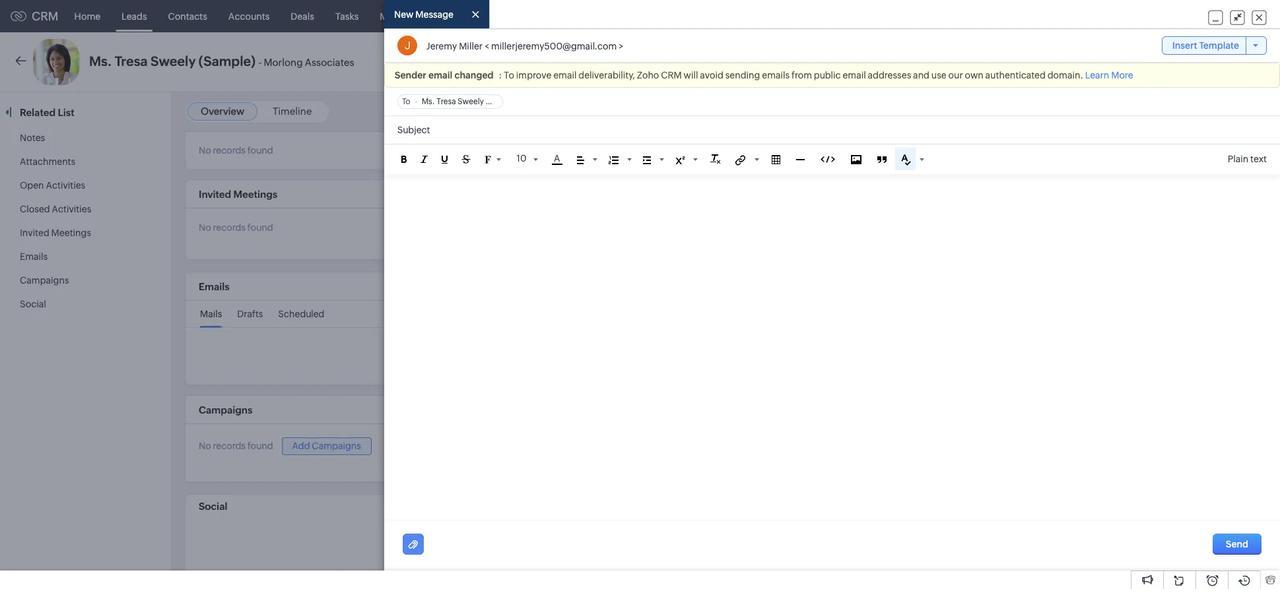 Task type: locate. For each thing, give the bounding box(es) containing it.
0 vertical spatial :
[[499, 70, 502, 81]]

timeline
[[273, 106, 312, 117]]

crm left home at the top of the page
[[32, 9, 59, 23]]

upgrade
[[1015, 17, 1052, 26]]

contacts
[[168, 11, 207, 21]]

open activities link
[[20, 180, 85, 191]]

spell check image
[[901, 155, 911, 166]]

1 horizontal spatial meetings
[[234, 189, 278, 200]]

plain text
[[1229, 154, 1268, 165]]

emails
[[20, 252, 48, 262], [199, 281, 230, 293]]

1 no records found from the top
[[199, 145, 273, 156]]

previous record image
[[1229, 58, 1235, 66]]

2 vertical spatial campaigns
[[312, 441, 361, 452]]

0 vertical spatial no records found
[[199, 145, 273, 156]]

activities up closed activities link
[[46, 180, 85, 191]]

0 vertical spatial to
[[504, 70, 515, 81]]

: right changed
[[499, 70, 502, 81]]

1 vertical spatial (sample)
[[486, 97, 518, 107]]

0 horizontal spatial social
[[20, 299, 46, 310]]

sweely down contacts
[[151, 54, 196, 69]]

(sample)
[[199, 54, 256, 69], [486, 97, 518, 107]]

send email button
[[982, 52, 1057, 73]]

sweely for ms. tresa sweely (sample) - morlong associates
[[151, 54, 196, 69]]

ms.
[[89, 54, 112, 69], [422, 97, 435, 107]]

0 vertical spatial crm
[[32, 9, 59, 23]]

tasks link
[[325, 0, 369, 32]]

1 vertical spatial no records found
[[199, 223, 273, 233]]

send inside 'button'
[[996, 57, 1018, 67]]

send inside button
[[1227, 540, 1249, 551]]

to down sender
[[402, 97, 410, 107]]

open activities
[[20, 180, 85, 191]]

10 link
[[515, 152, 538, 166]]

open
[[20, 180, 44, 191]]

0 horizontal spatial email
[[429, 70, 453, 81]]

0 vertical spatial social
[[20, 299, 46, 310]]

(sample) for ms. tresa sweely (sample)
[[486, 97, 518, 107]]

-
[[259, 57, 262, 68]]

related
[[20, 107, 56, 118]]

1 vertical spatial meetings
[[234, 189, 278, 200]]

0 horizontal spatial send
[[996, 57, 1018, 67]]

template
[[1200, 41, 1240, 51]]

0 horizontal spatial (sample)
[[199, 54, 256, 69]]

ms. down the home link
[[89, 54, 112, 69]]

to left improve
[[504, 70, 515, 81]]

0 vertical spatial invited meetings
[[199, 189, 278, 200]]

invited
[[199, 189, 231, 200], [20, 228, 49, 238]]

closed
[[20, 204, 50, 215]]

campaigns
[[20, 275, 69, 286], [199, 405, 253, 416], [312, 441, 361, 452]]

1 vertical spatial emails
[[199, 281, 230, 293]]

message
[[416, 9, 454, 20]]

2 vertical spatial records
[[213, 442, 246, 452]]

: left 9
[[1202, 110, 1205, 120]]

1 horizontal spatial social
[[199, 501, 228, 512]]

2 horizontal spatial campaigns
[[312, 441, 361, 452]]

to
[[504, 70, 515, 81], [402, 97, 410, 107]]

0 vertical spatial emails
[[20, 252, 48, 262]]

found
[[248, 145, 273, 156], [248, 223, 273, 233], [248, 442, 273, 452]]

0 vertical spatial invited
[[199, 189, 231, 200]]

1 horizontal spatial to
[[504, 70, 515, 81]]

1 vertical spatial crm
[[661, 70, 682, 81]]

crm link
[[11, 9, 59, 23]]

crm
[[32, 9, 59, 23], [661, 70, 682, 81]]

ms. for ms. tresa sweely (sample)
[[422, 97, 435, 107]]

ago
[[1239, 110, 1254, 120]]

activities
[[46, 180, 85, 191], [52, 204, 91, 215]]

1 horizontal spatial sweely
[[458, 97, 484, 107]]

deals
[[291, 11, 314, 21]]

0 vertical spatial ms.
[[89, 54, 112, 69]]

leads
[[122, 11, 147, 21]]

1 vertical spatial tresa
[[437, 97, 456, 107]]

0 horizontal spatial tresa
[[115, 54, 148, 69]]

0 vertical spatial no
[[199, 145, 211, 156]]

1 vertical spatial invited meetings
[[20, 228, 91, 238]]

1 horizontal spatial :
[[1202, 110, 1205, 120]]

2 vertical spatial no
[[199, 442, 211, 452]]

ms. down sender
[[422, 97, 435, 107]]

send
[[996, 57, 1018, 67], [1227, 540, 1249, 551]]

tresa down changed
[[437, 97, 456, 107]]

2 vertical spatial no records found
[[199, 442, 273, 452]]

ms. for ms. tresa sweely (sample) - morlong associates
[[89, 54, 112, 69]]

1 vertical spatial no
[[199, 223, 211, 233]]

(sample) down changed
[[486, 97, 518, 107]]

tresa for ms. tresa sweely (sample) - morlong associates
[[115, 54, 148, 69]]

10
[[517, 153, 527, 164]]

social
[[20, 299, 46, 310], [199, 501, 228, 512]]

sweely
[[151, 54, 196, 69], [458, 97, 484, 107]]

1 vertical spatial :
[[1202, 110, 1205, 120]]

(sample) for ms. tresa sweely (sample) - morlong associates
[[199, 54, 256, 69]]

Subject text field
[[384, 116, 1281, 144]]

1 vertical spatial send
[[1227, 540, 1249, 551]]

morlong
[[264, 57, 303, 68]]

1 horizontal spatial campaigns
[[199, 405, 253, 416]]

1 horizontal spatial invited
[[199, 189, 231, 200]]

invited meetings
[[199, 189, 278, 200], [20, 228, 91, 238]]

3 records from the top
[[213, 442, 246, 452]]

email right improve
[[554, 70, 577, 81]]

2 no records found from the top
[[199, 223, 273, 233]]

activities up invited meetings link in the left of the page
[[52, 204, 91, 215]]

1 vertical spatial sweely
[[458, 97, 484, 107]]

1 horizontal spatial send
[[1227, 540, 1249, 551]]

0 horizontal spatial invited meetings
[[20, 228, 91, 238]]

1 vertical spatial found
[[248, 223, 273, 233]]

1 horizontal spatial ms.
[[422, 97, 435, 107]]

0 horizontal spatial campaigns
[[20, 275, 69, 286]]

use
[[932, 70, 947, 81]]

0 horizontal spatial sweely
[[151, 54, 196, 69]]

activities for open activities
[[46, 180, 85, 191]]

0 horizontal spatial meetings
[[51, 228, 91, 238]]

meetings
[[380, 11, 420, 21], [234, 189, 278, 200], [51, 228, 91, 238]]

email right public
[[843, 70, 867, 81]]

accounts link
[[218, 0, 280, 32]]

1 vertical spatial ms.
[[422, 97, 435, 107]]

email
[[429, 70, 453, 81], [554, 70, 577, 81], [843, 70, 867, 81]]

0 vertical spatial sweely
[[151, 54, 196, 69]]

0 vertical spatial activities
[[46, 180, 85, 191]]

campaigns link
[[20, 275, 69, 286]]

crm left the will
[[661, 70, 682, 81]]

0 horizontal spatial invited
[[20, 228, 49, 238]]

1 vertical spatial records
[[213, 223, 246, 233]]

sweely down changed
[[458, 97, 484, 107]]

setup element
[[1187, 0, 1214, 32]]

1 horizontal spatial email
[[554, 70, 577, 81]]

1 vertical spatial social
[[199, 501, 228, 512]]

0 horizontal spatial ms.
[[89, 54, 112, 69]]

0 vertical spatial (sample)
[[199, 54, 256, 69]]

email right sender
[[429, 70, 453, 81]]

deals link
[[280, 0, 325, 32]]

0 horizontal spatial to
[[402, 97, 410, 107]]

1 horizontal spatial (sample)
[[486, 97, 518, 107]]

1 horizontal spatial emails
[[199, 281, 230, 293]]

0 vertical spatial found
[[248, 145, 273, 156]]

0 vertical spatial send
[[996, 57, 1018, 67]]

0 vertical spatial tresa
[[115, 54, 148, 69]]

tresa
[[115, 54, 148, 69], [437, 97, 456, 107]]

home
[[74, 11, 101, 21]]

2 vertical spatial found
[[248, 442, 273, 452]]

3 no records found from the top
[[199, 442, 273, 452]]

no
[[199, 145, 211, 156], [199, 223, 211, 233], [199, 442, 211, 452]]

0 vertical spatial records
[[213, 145, 246, 156]]

closed activities link
[[20, 204, 91, 215]]

:
[[499, 70, 502, 81], [1202, 110, 1205, 120]]

send for send email
[[996, 57, 1018, 67]]

2 horizontal spatial email
[[843, 70, 867, 81]]

2 horizontal spatial meetings
[[380, 11, 420, 21]]

insert
[[1173, 41, 1198, 51]]

3 found from the top
[[248, 442, 273, 452]]

(sample) left -
[[199, 54, 256, 69]]

tresa down leads link
[[115, 54, 148, 69]]

emails up mails
[[199, 281, 230, 293]]

meetings link
[[369, 0, 431, 32]]

accounts
[[228, 11, 270, 21]]

1 email from the left
[[429, 70, 453, 81]]

1 vertical spatial activities
[[52, 204, 91, 215]]

3 no from the top
[[199, 442, 211, 452]]

drafts
[[237, 309, 263, 320]]

1 horizontal spatial tresa
[[437, 97, 456, 107]]

0 vertical spatial meetings
[[380, 11, 420, 21]]

ms. tresa sweely (sample)
[[422, 97, 518, 107]]

1 horizontal spatial crm
[[661, 70, 682, 81]]

insert template button
[[1162, 37, 1268, 55]]

emails up campaigns link
[[20, 252, 48, 262]]

indent image
[[643, 156, 651, 164]]

1 vertical spatial to
[[402, 97, 410, 107]]



Task type: vqa. For each thing, say whether or not it's contained in the screenshot.
the top found
yes



Task type: describe. For each thing, give the bounding box(es) containing it.
authenticated
[[986, 70, 1046, 81]]

send email
[[996, 57, 1044, 67]]

a
[[554, 153, 560, 164]]

edit button
[[1131, 52, 1175, 73]]

3 email from the left
[[843, 70, 867, 81]]

2 no from the top
[[199, 223, 211, 233]]

9
[[1207, 110, 1212, 120]]

overview
[[201, 106, 245, 117]]

add campaigns
[[292, 441, 361, 452]]

reports link
[[473, 0, 527, 32]]

calls link
[[431, 0, 473, 32]]

timeline link
[[273, 106, 312, 117]]

avoid
[[700, 70, 724, 81]]

domain.
[[1048, 70, 1084, 81]]

new
[[394, 9, 414, 20]]

1 no from the top
[[199, 145, 211, 156]]

leads link
[[111, 0, 158, 32]]

more
[[1112, 70, 1134, 81]]

overview link
[[201, 106, 245, 117]]

tasks
[[336, 11, 359, 21]]

2 records from the top
[[213, 223, 246, 233]]

day(s)
[[1214, 110, 1237, 120]]

related list
[[20, 107, 77, 118]]

last update : 9 day(s) ago
[[1153, 110, 1254, 120]]

0 horizontal spatial crm
[[32, 9, 59, 23]]

update
[[1171, 110, 1200, 120]]

improve
[[516, 70, 552, 81]]

will
[[684, 70, 699, 81]]

zoho
[[637, 70, 660, 81]]

ms. tresa sweely (sample) - morlong associates
[[89, 54, 354, 69]]

and
[[914, 70, 930, 81]]

activities for closed activities
[[52, 204, 91, 215]]

1 records from the top
[[213, 145, 246, 156]]

next record image
[[1251, 58, 1260, 66]]

add
[[292, 441, 310, 452]]

attachments link
[[20, 157, 75, 167]]

public
[[814, 70, 841, 81]]

home link
[[64, 0, 111, 32]]

changed
[[455, 70, 494, 81]]

from
[[792, 70, 813, 81]]

last
[[1153, 110, 1169, 120]]

1 vertical spatial invited
[[20, 228, 49, 238]]

reports
[[483, 11, 517, 21]]

list
[[58, 107, 74, 118]]

own
[[965, 70, 984, 81]]

new message
[[394, 9, 454, 20]]

1 horizontal spatial invited meetings
[[199, 189, 278, 200]]

sender
[[395, 70, 427, 81]]

2 vertical spatial meetings
[[51, 228, 91, 238]]

contacts link
[[158, 0, 218, 32]]

notes link
[[20, 133, 45, 143]]

social link
[[20, 299, 46, 310]]

invited meetings link
[[20, 228, 91, 238]]

learn more link
[[1086, 70, 1134, 81]]

convert
[[1076, 57, 1112, 67]]

tresa for ms. tresa sweely (sample)
[[437, 97, 456, 107]]

a link
[[552, 153, 562, 165]]

alignment image
[[577, 156, 584, 164]]

notes
[[20, 133, 45, 143]]

0 horizontal spatial emails
[[20, 252, 48, 262]]

0 vertical spatial campaigns
[[20, 275, 69, 286]]

text
[[1251, 154, 1268, 165]]

list image
[[609, 156, 619, 164]]

closed activities
[[20, 204, 91, 215]]

attachments
[[20, 157, 75, 167]]

convert button
[[1063, 52, 1126, 73]]

insert template
[[1173, 41, 1240, 51]]

sending
[[726, 70, 761, 81]]

addresses
[[868, 70, 912, 81]]

associates
[[305, 57, 354, 68]]

mails
[[200, 309, 222, 320]]

edit
[[1145, 57, 1161, 67]]

email
[[1020, 57, 1044, 67]]

scheduled
[[278, 309, 325, 320]]

add campaigns link
[[282, 438, 372, 456]]

our
[[949, 70, 964, 81]]

emails link
[[20, 252, 48, 262]]

send for send
[[1227, 540, 1249, 551]]

sender email changed : to improve email deliverability, zoho crm will avoid sending emails from public email addresses and use our own authenticated domain. learn more
[[395, 70, 1134, 81]]

2 found from the top
[[248, 223, 273, 233]]

deliverability,
[[579, 70, 635, 81]]

1 found from the top
[[248, 145, 273, 156]]

marketplace element
[[1160, 0, 1187, 32]]

send button
[[1213, 535, 1262, 556]]

calls
[[441, 11, 462, 21]]

1 vertical spatial campaigns
[[199, 405, 253, 416]]

0 horizontal spatial :
[[499, 70, 502, 81]]

script image
[[675, 156, 685, 164]]

plain
[[1229, 154, 1249, 165]]

links image
[[735, 155, 746, 166]]

sweely for ms. tresa sweely (sample)
[[458, 97, 484, 107]]

learn
[[1086, 70, 1110, 81]]

emails
[[762, 70, 790, 81]]

2 email from the left
[[554, 70, 577, 81]]



